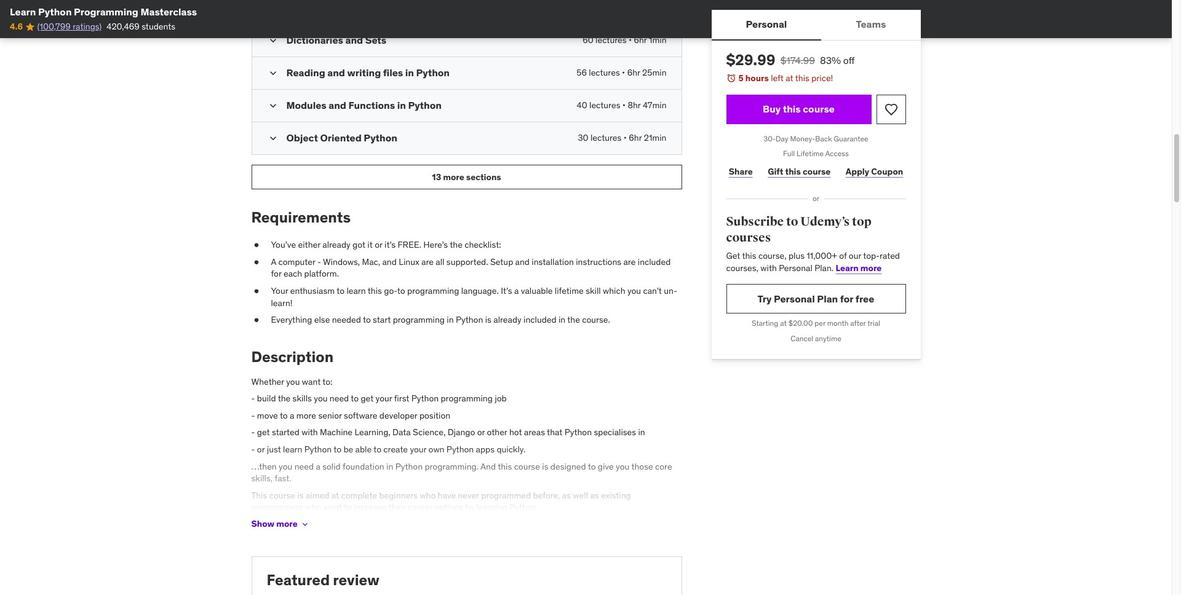 Task type: describe. For each thing, give the bounding box(es) containing it.
starting
[[752, 319, 779, 328]]

language.
[[461, 286, 499, 297]]

never
[[458, 490, 479, 501]]

just
[[267, 444, 281, 455]]

0 vertical spatial is
[[485, 315, 492, 326]]

56 lectures • 6hr 25min
[[577, 67, 667, 78]]

able
[[356, 444, 372, 455]]

course,
[[759, 251, 787, 262]]

other
[[487, 427, 508, 438]]

11,000+
[[807, 251, 838, 262]]

to left give
[[588, 461, 596, 472]]

gift this course
[[768, 166, 831, 177]]

you down 'to:' on the bottom left of page
[[314, 393, 328, 405]]

python right that
[[565, 427, 592, 438]]

instructions
[[576, 257, 622, 268]]

30-
[[764, 134, 776, 143]]

1 are from the left
[[422, 257, 434, 268]]

build
[[257, 393, 276, 405]]

python right functions
[[408, 99, 442, 112]]

13 more sections button
[[251, 165, 682, 190]]

here's
[[424, 240, 448, 251]]

learn!
[[271, 298, 293, 309]]

in down lifetime
[[559, 315, 566, 326]]

access
[[826, 149, 849, 158]]

it
[[368, 240, 373, 251]]

career
[[408, 502, 433, 514]]

to down platform.
[[337, 286, 345, 297]]

teams button
[[822, 10, 921, 39]]

and down it's
[[383, 257, 397, 268]]

1 horizontal spatial already
[[494, 315, 522, 326]]

complete
[[341, 490, 377, 501]]

60
[[583, 35, 594, 46]]

1 horizontal spatial need
[[330, 393, 349, 405]]

to left "start"
[[363, 315, 371, 326]]

this inside your enthusiasm to learn this go-to programming language. it's a valuable lifetime skill which you can't un- learn!
[[368, 286, 382, 297]]

lifetime
[[797, 149, 824, 158]]

started
[[272, 427, 300, 438]]

first python
[[394, 393, 439, 405]]

python right files at left top
[[416, 67, 450, 79]]

- left 'move'
[[251, 410, 255, 421]]

13
[[432, 172, 441, 183]]

hot
[[510, 427, 522, 438]]

small image for object
[[267, 133, 279, 145]]

before,
[[533, 490, 560, 501]]

skills,
[[251, 473, 273, 485]]

- left build
[[251, 393, 255, 405]]

alarm image
[[727, 73, 736, 83]]

subscribe
[[727, 214, 784, 230]]

python up solid
[[305, 444, 332, 455]]

this inside button
[[783, 103, 801, 115]]

1 as from the left
[[562, 490, 571, 501]]

learn more
[[836, 263, 882, 274]]

programming.
[[425, 461, 479, 472]]

you up fast.
[[279, 461, 293, 472]]

in down create
[[387, 461, 393, 472]]

lectures for dictionaries and sets
[[596, 35, 627, 46]]

oriented
[[320, 132, 362, 144]]

1 vertical spatial get
[[257, 427, 270, 438]]

python down django
[[447, 444, 474, 455]]

30
[[578, 133, 589, 144]]

0 horizontal spatial a
[[290, 410, 294, 421]]

this right 'gift'
[[786, 166, 801, 177]]

more for 13 more sections
[[443, 172, 465, 183]]

whether
[[251, 376, 284, 388]]

xsmall image for your
[[251, 286, 261, 298]]

lectures for reading and writing files in python
[[589, 67, 620, 78]]

to left "be"
[[334, 444, 342, 455]]

python down create
[[396, 461, 423, 472]]

to right able
[[374, 444, 382, 455]]

in right specialises
[[639, 427, 646, 438]]

or left just
[[257, 444, 265, 455]]

rated
[[880, 251, 900, 262]]

personal inside get this course, plus 11,000+ of our top-rated courses, with personal plan.
[[779, 263, 813, 274]]

small image for reading
[[267, 67, 279, 80]]

2 vertical spatial a
[[316, 461, 321, 472]]

in down your enthusiasm to learn this go-to programming language. it's a valuable lifetime skill which you can't un- learn!
[[447, 315, 454, 326]]

by
[[465, 502, 475, 514]]

to inside subscribe to udemy's top courses
[[787, 214, 799, 230]]

5 hours left at this price!
[[739, 73, 834, 84]]

django
[[448, 427, 475, 438]]

1 horizontal spatial your
[[410, 444, 427, 455]]

move
[[257, 410, 278, 421]]

modules
[[287, 99, 327, 112]]

the inside whether you want to: - build the skills you need to get your first python programming job - move to a more senior software developer position - get started with machine learning, data science, django or other hot areas that python specialises in - or just learn python to be able to create your own python apps quickly. …then you need a solid foundation in python programming. and this course is designed to give you those core skills, fast. this course is aimed at complete beginners who have never programmed before, as well as existing programmers who want to increase their career options by learning python.
[[278, 393, 291, 405]]

skills
[[293, 393, 312, 405]]

learn inside your enthusiasm to learn this go-to programming language. it's a valuable lifetime skill which you can't un- learn!
[[347, 286, 366, 297]]

science,
[[413, 427, 446, 438]]

requirements
[[251, 208, 351, 227]]

object oriented python
[[287, 132, 398, 144]]

aimed
[[306, 490, 330, 501]]

and right setup
[[516, 257, 530, 268]]

0 vertical spatial already
[[323, 240, 351, 251]]

0 vertical spatial at
[[786, 73, 794, 84]]

sets
[[365, 34, 387, 46]]

420,469
[[107, 21, 140, 32]]

- inside 'a computer - windows, mac, and linux are all supported. setup and installation instructions are included for each platform.'
[[318, 257, 321, 268]]

needed
[[332, 315, 361, 326]]

you up 'skills'
[[286, 376, 300, 388]]

dictionaries
[[287, 34, 343, 46]]

or left other
[[477, 427, 485, 438]]

learn for learn more
[[836, 263, 859, 274]]

data
[[393, 427, 411, 438]]

it's
[[501, 286, 512, 297]]

in right files at left top
[[405, 67, 414, 79]]

everything else needed to start programming in python is already included in the course.
[[271, 315, 611, 326]]

2 as from the left
[[591, 490, 599, 501]]

programming
[[74, 6, 138, 18]]

1 horizontal spatial want
[[324, 502, 342, 514]]

60 lectures • 6hr 1min
[[583, 35, 667, 46]]

small image for dictionaries
[[267, 35, 279, 47]]

full
[[784, 149, 795, 158]]

1 vertical spatial need
[[295, 461, 314, 472]]

free.
[[398, 240, 422, 251]]

learn inside whether you want to: - build the skills you need to get your first python programming job - move to a more senior software developer position - get started with machine learning, data science, django or other hot areas that python specialises in - or just learn python to be able to create your own python apps quickly. …then you need a solid foundation in python programming. and this course is designed to give you those core skills, fast. this course is aimed at complete beginners who have never programmed before, as well as existing programmers who want to increase their career options by learning python.
[[283, 444, 302, 455]]

1min
[[649, 35, 667, 46]]

0 vertical spatial get
[[361, 393, 374, 405]]

this inside whether you want to: - build the skills you need to get your first python programming job - move to a more senior software developer position - get started with machine learning, data science, django or other hot areas that python specialises in - or just learn python to be able to create your own python apps quickly. …then you need a solid foundation in python programming. and this course is designed to give you those core skills, fast. this course is aimed at complete beginners who have never programmed before, as well as existing programmers who want to increase their career options by learning python.
[[498, 461, 512, 472]]

our
[[849, 251, 862, 262]]

course down quickly.
[[514, 461, 540, 472]]

masterclass
[[141, 6, 197, 18]]

writing
[[347, 67, 381, 79]]

1 vertical spatial programming
[[393, 315, 445, 326]]

beginners
[[379, 490, 418, 501]]

supported.
[[447, 257, 488, 268]]

skill
[[586, 286, 601, 297]]

installation
[[532, 257, 574, 268]]

5
[[739, 73, 744, 84]]

your
[[271, 286, 288, 297]]

top
[[852, 214, 872, 230]]

gift
[[768, 166, 784, 177]]

core
[[656, 461, 673, 472]]

you right give
[[616, 461, 630, 472]]

to up the software at the bottom left of the page
[[351, 393, 359, 405]]

learning
[[477, 502, 508, 514]]

python up (100,799
[[38, 6, 72, 18]]

subscribe to udemy's top courses
[[727, 214, 872, 245]]

0 vertical spatial who
[[420, 490, 436, 501]]

tab list containing personal
[[712, 10, 921, 41]]

lifetime
[[555, 286, 584, 297]]

python down functions
[[364, 132, 398, 144]]

for inside 'a computer - windows, mac, and linux are all supported. setup and installation instructions are included for each platform.'
[[271, 269, 282, 280]]

free
[[856, 293, 875, 305]]

developer
[[380, 410, 418, 421]]

6hr for object oriented python
[[629, 133, 642, 144]]

students
[[142, 21, 175, 32]]

21min
[[644, 133, 667, 144]]

• for object oriented python
[[624, 133, 627, 144]]

with inside whether you want to: - build the skills you need to get your first python programming job - move to a more senior software developer position - get started with machine learning, data science, django or other hot areas that python specialises in - or just learn python to be able to create your own python apps quickly. …then you need a solid foundation in python programming. and this course is designed to give you those core skills, fast. this course is aimed at complete beginners who have never programmed before, as well as existing programmers who want to increase their career options by learning python.
[[302, 427, 318, 438]]

to down complete
[[344, 502, 352, 514]]

can't
[[644, 286, 662, 297]]

- left started
[[251, 427, 255, 438]]

get
[[727, 251, 741, 262]]



Task type: locate. For each thing, give the bounding box(es) containing it.
modules and functions in python
[[287, 99, 442, 112]]

1 vertical spatial small image
[[267, 67, 279, 80]]

1 horizontal spatial as
[[591, 490, 599, 501]]

money-
[[791, 134, 816, 143]]

at right aimed
[[332, 490, 339, 501]]

1 horizontal spatial learn
[[836, 263, 859, 274]]

2 vertical spatial is
[[298, 490, 304, 501]]

1 vertical spatial xsmall image
[[251, 315, 261, 327]]

1 vertical spatial xsmall image
[[251, 286, 261, 298]]

0 vertical spatial the
[[450, 240, 463, 251]]

lectures right 30
[[591, 133, 622, 144]]

want down aimed
[[324, 502, 342, 514]]

2 horizontal spatial is
[[542, 461, 549, 472]]

lectures for object oriented python
[[591, 133, 622, 144]]

is
[[485, 315, 492, 326], [542, 461, 549, 472], [298, 490, 304, 501]]

small image left object at top left
[[267, 133, 279, 145]]

xsmall image
[[251, 240, 261, 252], [251, 315, 261, 327]]

lectures for modules and functions in python
[[590, 100, 621, 111]]

6hr for reading and writing files in python
[[628, 67, 641, 78]]

and
[[346, 34, 363, 46], [328, 67, 345, 79], [329, 99, 347, 112], [383, 257, 397, 268], [516, 257, 530, 268]]

xsmall image for a
[[251, 257, 261, 269]]

0 horizontal spatial already
[[323, 240, 351, 251]]

more inside whether you want to: - build the skills you need to get your first python programming job - move to a more senior software developer position - get started with machine learning, data science, django or other hot areas that python specialises in - or just learn python to be able to create your own python apps quickly. …then you need a solid foundation in python programming. and this course is designed to give you those core skills, fast. this course is aimed at complete beginners who have never programmed before, as well as existing programmers who want to increase their career options by learning python.
[[297, 410, 316, 421]]

1 vertical spatial the
[[568, 315, 580, 326]]

• left 8hr in the right top of the page
[[623, 100, 626, 111]]

1 vertical spatial personal
[[779, 263, 813, 274]]

left
[[771, 73, 784, 84]]

show more
[[251, 519, 298, 530]]

small image
[[267, 100, 279, 112], [267, 133, 279, 145]]

apps
[[476, 444, 495, 455]]

senior
[[318, 410, 342, 421]]

0 vertical spatial small image
[[267, 100, 279, 112]]

course
[[803, 103, 835, 115], [803, 166, 831, 177], [514, 461, 540, 472], [269, 490, 295, 501]]

$29.99
[[727, 50, 776, 70]]

apply
[[846, 166, 870, 177]]

already up the windows,
[[323, 240, 351, 251]]

2 xsmall image from the top
[[251, 315, 261, 327]]

which
[[603, 286, 626, 297]]

linux
[[399, 257, 420, 268]]

learning,
[[355, 427, 391, 438]]

• left "25min"
[[622, 67, 626, 78]]

2 are from the left
[[624, 257, 636, 268]]

this down $174.99
[[796, 73, 810, 84]]

a inside your enthusiasm to learn this go-to programming language. it's a valuable lifetime skill which you can't un- learn!
[[515, 286, 519, 297]]

to right 'move'
[[280, 410, 288, 421]]

month
[[828, 319, 849, 328]]

xsmall image left everything
[[251, 315, 261, 327]]

course up programmers at the bottom left of the page
[[269, 490, 295, 501]]

to left udemy's
[[787, 214, 799, 230]]

0 horizontal spatial get
[[257, 427, 270, 438]]

python.
[[510, 502, 539, 514]]

it's
[[385, 240, 396, 251]]

1 horizontal spatial for
[[841, 293, 854, 305]]

more down top-
[[861, 263, 882, 274]]

day
[[776, 134, 789, 143]]

well
[[573, 490, 588, 501]]

foundation
[[343, 461, 385, 472]]

this inside get this course, plus 11,000+ of our top-rated courses, with personal plan.
[[743, 251, 757, 262]]

enthusiasm
[[290, 286, 335, 297]]

2 small image from the top
[[267, 67, 279, 80]]

checklist:
[[465, 240, 501, 251]]

xsmall image left you've
[[251, 240, 261, 252]]

30 lectures • 6hr 21min
[[578, 133, 667, 144]]

6hr for dictionaries and sets
[[634, 35, 647, 46]]

2 vertical spatial the
[[278, 393, 291, 405]]

1 vertical spatial your
[[410, 444, 427, 455]]

and right the modules
[[329, 99, 347, 112]]

at right "left"
[[786, 73, 794, 84]]

python down your enthusiasm to learn this go-to programming language. it's a valuable lifetime skill which you can't un- learn!
[[456, 315, 483, 326]]

personal up $20.00
[[774, 293, 815, 305]]

back
[[816, 134, 832, 143]]

each
[[284, 269, 302, 280]]

at inside starting at $20.00 per month after trial cancel anytime
[[781, 319, 787, 328]]

options
[[435, 502, 463, 514]]

1 small image from the top
[[267, 100, 279, 112]]

1 horizontal spatial get
[[361, 393, 374, 405]]

get down 'move'
[[257, 427, 270, 438]]

0 horizontal spatial learn
[[10, 6, 36, 18]]

with down course,
[[761, 263, 777, 274]]

• for dictionaries and sets
[[629, 35, 632, 46]]

1 horizontal spatial a
[[316, 461, 321, 472]]

more down programmers at the bottom left of the page
[[276, 519, 298, 530]]

xsmall image inside show more button
[[300, 520, 310, 530]]

1 vertical spatial learn
[[283, 444, 302, 455]]

0 vertical spatial xsmall image
[[251, 240, 261, 252]]

1 vertical spatial small image
[[267, 133, 279, 145]]

plus
[[789, 251, 805, 262]]

you left can't
[[628, 286, 641, 297]]

0 vertical spatial need
[[330, 393, 349, 405]]

want left 'to:' on the bottom left of page
[[302, 376, 321, 388]]

get this course, plus 11,000+ of our top-rated courses, with personal plan.
[[727, 251, 900, 274]]

or right it
[[375, 240, 383, 251]]

try personal plan for free link
[[727, 285, 906, 314]]

1 horizontal spatial learn
[[347, 286, 366, 297]]

personal up $29.99
[[746, 18, 787, 30]]

coupon
[[872, 166, 904, 177]]

1 vertical spatial for
[[841, 293, 854, 305]]

and for reading
[[328, 67, 345, 79]]

or up udemy's
[[813, 194, 820, 203]]

plan.
[[815, 263, 834, 274]]

0 vertical spatial xsmall image
[[251, 257, 261, 269]]

reading and writing files in python
[[287, 67, 450, 79]]

0 horizontal spatial included
[[524, 315, 557, 326]]

plan
[[818, 293, 838, 305]]

• left 21min
[[624, 133, 627, 144]]

1 vertical spatial want
[[324, 502, 342, 514]]

this
[[796, 73, 810, 84], [783, 103, 801, 115], [786, 166, 801, 177], [743, 251, 757, 262], [368, 286, 382, 297], [498, 461, 512, 472]]

learn more link
[[836, 263, 882, 274]]

small image left the dictionaries on the left top
[[267, 35, 279, 47]]

all
[[436, 257, 445, 268]]

- up …then
[[251, 444, 255, 455]]

1 vertical spatial who
[[305, 502, 321, 514]]

included down valuable
[[524, 315, 557, 326]]

the left course.
[[568, 315, 580, 326]]

learn
[[10, 6, 36, 18], [836, 263, 859, 274]]

small image for modules
[[267, 100, 279, 112]]

- up platform.
[[318, 257, 321, 268]]

0 horizontal spatial who
[[305, 502, 321, 514]]

personal button
[[712, 10, 822, 39]]

more right 13
[[443, 172, 465, 183]]

0 horizontal spatial as
[[562, 490, 571, 501]]

learn down of
[[836, 263, 859, 274]]

wishlist image
[[884, 102, 899, 117]]

at inside whether you want to: - build the skills you need to get your first python programming job - move to a more senior software developer position - get started with machine learning, data science, django or other hot areas that python specialises in - or just learn python to be able to create your own python apps quickly. …then you need a solid foundation in python programming. and this course is designed to give you those core skills, fast. this course is aimed at complete beginners who have never programmed before, as well as existing programmers who want to increase their career options by learning python.
[[332, 490, 339, 501]]

are right the instructions
[[624, 257, 636, 268]]

included up can't
[[638, 257, 671, 268]]

6hr left 21min
[[629, 133, 642, 144]]

programming right "start"
[[393, 315, 445, 326]]

more for learn more
[[861, 263, 882, 274]]

lectures right 60
[[596, 35, 627, 46]]

need up the senior
[[330, 393, 349, 405]]

and for dictionaries
[[346, 34, 363, 46]]

with right started
[[302, 427, 318, 438]]

xsmall image
[[251, 257, 261, 269], [251, 286, 261, 298], [300, 520, 310, 530]]

2 vertical spatial at
[[332, 490, 339, 501]]

this left go-
[[368, 286, 382, 297]]

sections
[[466, 172, 501, 183]]

create
[[384, 444, 408, 455]]

as left well
[[562, 490, 571, 501]]

xsmall image for everything
[[251, 315, 261, 327]]

2 vertical spatial xsmall image
[[300, 520, 310, 530]]

2 vertical spatial 6hr
[[629, 133, 642, 144]]

learn for learn python programming masterclass
[[10, 6, 36, 18]]

1 vertical spatial included
[[524, 315, 557, 326]]

need left solid
[[295, 461, 314, 472]]

0 vertical spatial 6hr
[[634, 35, 647, 46]]

0 vertical spatial with
[[761, 263, 777, 274]]

0 vertical spatial learn
[[347, 286, 366, 297]]

1 vertical spatial is
[[542, 461, 549, 472]]

get
[[361, 393, 374, 405], [257, 427, 270, 438]]

2 vertical spatial programming
[[441, 393, 493, 405]]

quickly.
[[497, 444, 526, 455]]

machine
[[320, 427, 353, 438]]

xsmall image left the your
[[251, 286, 261, 298]]

is down your enthusiasm to learn this go-to programming language. it's a valuable lifetime skill which you can't un- learn!
[[485, 315, 492, 326]]

0 vertical spatial learn
[[10, 6, 36, 18]]

0 vertical spatial a
[[515, 286, 519, 297]]

personal inside try personal plan for free link
[[774, 293, 815, 305]]

for
[[271, 269, 282, 280], [841, 293, 854, 305]]

0 horizontal spatial the
[[278, 393, 291, 405]]

1 horizontal spatial included
[[638, 257, 671, 268]]

computer
[[279, 257, 316, 268]]

0 horizontal spatial need
[[295, 461, 314, 472]]

1 vertical spatial at
[[781, 319, 787, 328]]

start
[[373, 315, 391, 326]]

learn down started
[[283, 444, 302, 455]]

(100,799
[[37, 21, 71, 32]]

ratings)
[[73, 21, 102, 32]]

is left the designed
[[542, 461, 549, 472]]

0 vertical spatial programming
[[407, 286, 459, 297]]

1 horizontal spatial is
[[485, 315, 492, 326]]

who down aimed
[[305, 502, 321, 514]]

0 horizontal spatial learn
[[283, 444, 302, 455]]

or
[[813, 194, 820, 203], [375, 240, 383, 251], [477, 427, 485, 438], [257, 444, 265, 455]]

buy this course button
[[727, 95, 872, 124]]

1 vertical spatial with
[[302, 427, 318, 438]]

• left 1min
[[629, 35, 632, 46]]

0 vertical spatial included
[[638, 257, 671, 268]]

2 small image from the top
[[267, 133, 279, 145]]

1 vertical spatial 6hr
[[628, 67, 641, 78]]

and left writing
[[328, 67, 345, 79]]

lectures
[[596, 35, 627, 46], [589, 67, 620, 78], [590, 100, 621, 111], [591, 133, 622, 144]]

0 vertical spatial personal
[[746, 18, 787, 30]]

0 vertical spatial your
[[376, 393, 392, 405]]

anytime
[[816, 334, 842, 344]]

platform.
[[304, 269, 339, 280]]

featured
[[267, 571, 330, 590]]

share button
[[727, 160, 756, 184]]

with inside get this course, plus 11,000+ of our top-rated courses, with personal plan.
[[761, 263, 777, 274]]

40 lectures • 8hr 47min
[[577, 100, 667, 111]]

programming left job
[[441, 393, 493, 405]]

show more button
[[251, 512, 310, 537]]

course down lifetime
[[803, 166, 831, 177]]

6hr left 1min
[[634, 35, 647, 46]]

try
[[758, 293, 772, 305]]

0 horizontal spatial is
[[298, 490, 304, 501]]

job
[[495, 393, 507, 405]]

your left own
[[410, 444, 427, 455]]

valuable
[[521, 286, 553, 297]]

1 vertical spatial already
[[494, 315, 522, 326]]

programming
[[407, 286, 459, 297], [393, 315, 445, 326], [441, 393, 493, 405]]

specialises
[[594, 427, 637, 438]]

0 horizontal spatial with
[[302, 427, 318, 438]]

need
[[330, 393, 349, 405], [295, 461, 314, 472]]

the up supported.
[[450, 240, 463, 251]]

a left solid
[[316, 461, 321, 472]]

1 horizontal spatial are
[[624, 257, 636, 268]]

and left sets
[[346, 34, 363, 46]]

designed
[[551, 461, 586, 472]]

1 vertical spatial learn
[[836, 263, 859, 274]]

you inside your enthusiasm to learn this go-to programming language. it's a valuable lifetime skill which you can't un- learn!
[[628, 286, 641, 297]]

personal inside personal button
[[746, 18, 787, 30]]

learn up 'needed'
[[347, 286, 366, 297]]

already
[[323, 240, 351, 251], [494, 315, 522, 326]]

this right and
[[498, 461, 512, 472]]

solid
[[323, 461, 341, 472]]

share
[[729, 166, 753, 177]]

1 horizontal spatial with
[[761, 263, 777, 274]]

in right functions
[[397, 99, 406, 112]]

a up started
[[290, 410, 294, 421]]

2 horizontal spatial the
[[568, 315, 580, 326]]

get up the software at the bottom left of the page
[[361, 393, 374, 405]]

is left aimed
[[298, 490, 304, 501]]

1 small image from the top
[[267, 35, 279, 47]]

0 horizontal spatial want
[[302, 376, 321, 388]]

course up back
[[803, 103, 835, 115]]

0 vertical spatial want
[[302, 376, 321, 388]]

0 vertical spatial small image
[[267, 35, 279, 47]]

learn
[[347, 286, 366, 297], [283, 444, 302, 455]]

2 horizontal spatial a
[[515, 286, 519, 297]]

• for modules and functions in python
[[623, 100, 626, 111]]

courses
[[727, 230, 771, 245]]

else
[[314, 315, 330, 326]]

0 horizontal spatial your
[[376, 393, 392, 405]]

to down linux
[[398, 286, 405, 297]]

per
[[815, 319, 826, 328]]

small image left the modules
[[267, 100, 279, 112]]

a
[[515, 286, 519, 297], [290, 410, 294, 421], [316, 461, 321, 472]]

this right buy
[[783, 103, 801, 115]]

everything
[[271, 315, 312, 326]]

go-
[[384, 286, 398, 297]]

0 horizontal spatial for
[[271, 269, 282, 280]]

programming inside your enthusiasm to learn this go-to programming language. it's a valuable lifetime skill which you can't un- learn!
[[407, 286, 459, 297]]

2 vertical spatial personal
[[774, 293, 815, 305]]

at left $20.00
[[781, 319, 787, 328]]

• for reading and writing files in python
[[622, 67, 626, 78]]

programming down all
[[407, 286, 459, 297]]

areas
[[524, 427, 545, 438]]

programmed
[[482, 490, 531, 501]]

course inside button
[[803, 103, 835, 115]]

increase
[[354, 502, 387, 514]]

1 xsmall image from the top
[[251, 240, 261, 252]]

included inside 'a computer - windows, mac, and linux are all supported. setup and installation instructions are included for each platform.'
[[638, 257, 671, 268]]

1 horizontal spatial the
[[450, 240, 463, 251]]

of
[[840, 251, 847, 262]]

as right well
[[591, 490, 599, 501]]

tab list
[[712, 10, 921, 41]]

$174.99
[[781, 54, 816, 66]]

lectures right "56"
[[589, 67, 620, 78]]

programming inside whether you want to: - build the skills you need to get your first python programming job - move to a more senior software developer position - get started with machine learning, data science, django or other hot areas that python specialises in - or just learn python to be able to create your own python apps quickly. …then you need a solid foundation in python programming. and this course is designed to give you those core skills, fast. this course is aimed at complete beginners who have never programmed before, as well as existing programmers who want to increase their career options by learning python.
[[441, 393, 493, 405]]

a right it's
[[515, 286, 519, 297]]

who up career
[[420, 490, 436, 501]]

at
[[786, 73, 794, 84], [781, 319, 787, 328], [332, 490, 339, 501]]

$29.99 $174.99 83% off
[[727, 50, 855, 70]]

more for show more
[[276, 519, 298, 530]]

0 horizontal spatial are
[[422, 257, 434, 268]]

$20.00
[[789, 319, 813, 328]]

small image
[[267, 35, 279, 47], [267, 67, 279, 80]]

1 vertical spatial a
[[290, 410, 294, 421]]

gift this course link
[[766, 160, 834, 184]]

more down 'skills'
[[297, 410, 316, 421]]

existing
[[601, 490, 631, 501]]

already down it's
[[494, 315, 522, 326]]

and for modules
[[329, 99, 347, 112]]

price!
[[812, 73, 834, 84]]

xsmall image for you've
[[251, 240, 261, 252]]

1 horizontal spatial who
[[420, 490, 436, 501]]

personal down plus
[[779, 263, 813, 274]]

0 vertical spatial for
[[271, 269, 282, 280]]

for down a
[[271, 269, 282, 280]]



Task type: vqa. For each thing, say whether or not it's contained in the screenshot.
closed captions image
no



